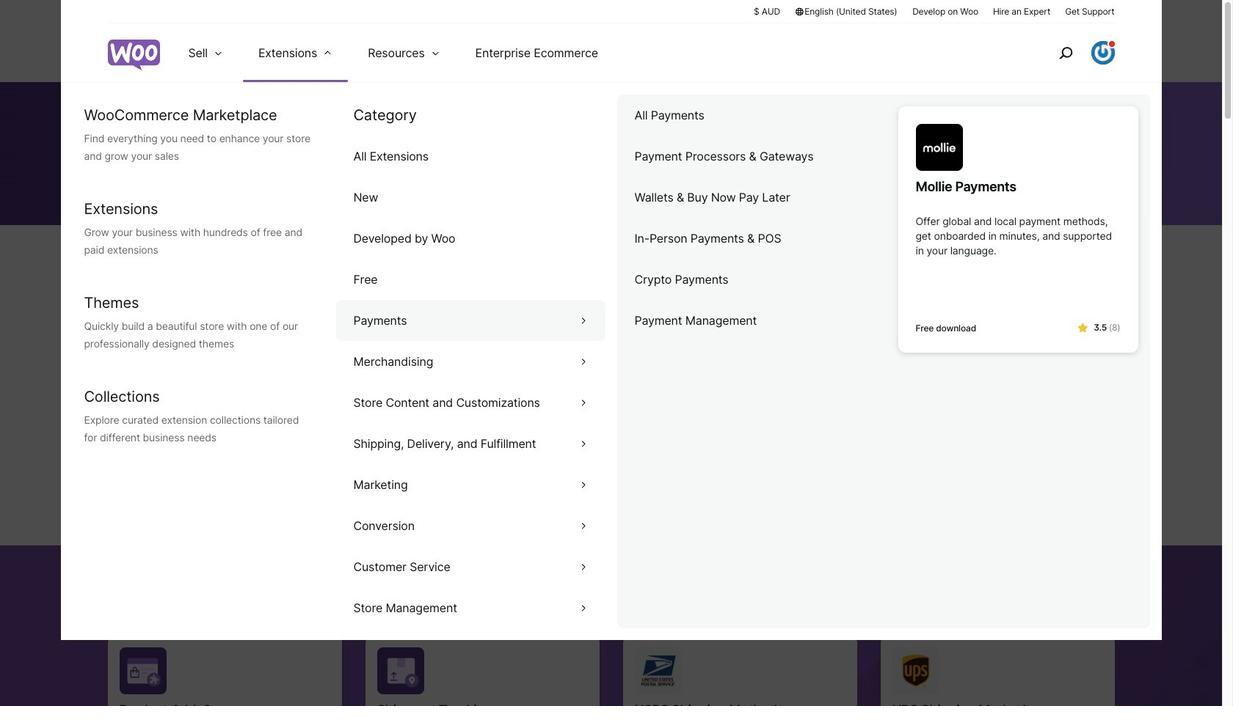 Task type: vqa. For each thing, say whether or not it's contained in the screenshot.
Open account menu icon
yes



Task type: describe. For each thing, give the bounding box(es) containing it.
search image
[[1054, 41, 1077, 65]]



Task type: locate. For each thing, give the bounding box(es) containing it.
open account menu image
[[1091, 41, 1115, 65]]

service navigation menu element
[[1027, 29, 1115, 77]]



